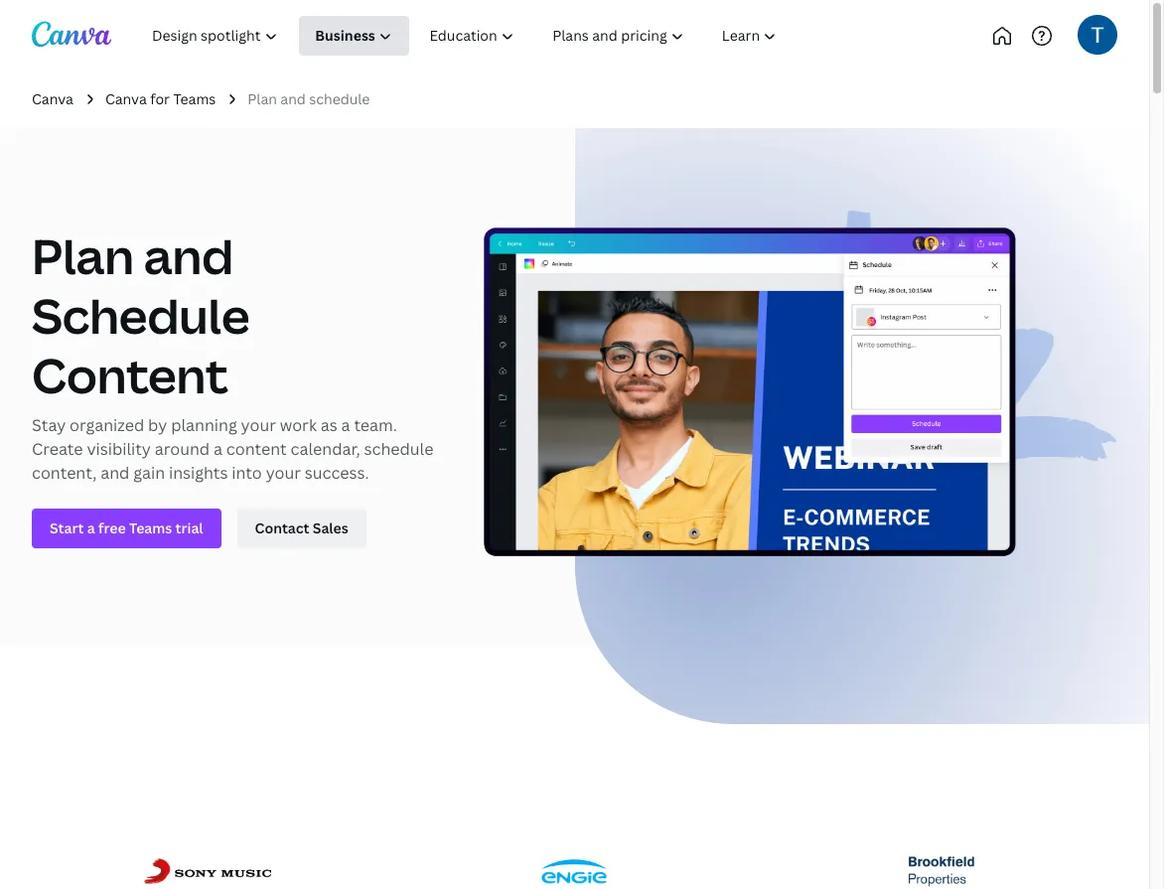 Task type: locate. For each thing, give the bounding box(es) containing it.
0 horizontal spatial and
[[101, 462, 130, 484]]

0 horizontal spatial a
[[214, 438, 223, 460]]

and for schedule
[[280, 89, 306, 108]]

create
[[32, 438, 83, 460]]

organized
[[70, 415, 144, 436]]

0 vertical spatial and
[[280, 89, 306, 108]]

content
[[32, 343, 228, 408]]

frame 10288828 (5) image
[[575, 129, 1149, 725]]

2 horizontal spatial and
[[280, 89, 306, 108]]

your down content
[[266, 462, 301, 484]]

insights
[[169, 462, 228, 484]]

2 vertical spatial and
[[101, 462, 130, 484]]

and
[[280, 89, 306, 108], [144, 224, 234, 288], [101, 462, 130, 484]]

plan for schedule
[[32, 224, 134, 288]]

canva
[[32, 89, 73, 108], [105, 89, 147, 108]]

brookfield properties image
[[909, 857, 975, 886]]

1 vertical spatial your
[[266, 462, 301, 484]]

success.
[[305, 462, 369, 484]]

1 horizontal spatial a
[[341, 415, 350, 436]]

0 horizontal spatial canva
[[32, 89, 73, 108]]

sony music image
[[144, 859, 271, 885]]

calendar,
[[291, 438, 360, 460]]

a
[[341, 415, 350, 436], [214, 438, 223, 460]]

visibility
[[87, 438, 151, 460]]

canva for teams
[[105, 89, 216, 108]]

a down "planning"
[[214, 438, 223, 460]]

canva for teams link
[[105, 88, 216, 111]]

your up content
[[241, 415, 276, 436]]

0 vertical spatial schedule
[[309, 89, 370, 108]]

1 horizontal spatial and
[[144, 224, 234, 288]]

2 canva from the left
[[105, 89, 147, 108]]

stay
[[32, 415, 66, 436]]

work
[[280, 415, 317, 436]]

plan and schedule content stay organized by planning your work as a team. create visibility around a content calendar, schedule content, and gain insights into your success.
[[32, 224, 434, 484]]

engie image
[[542, 860, 607, 883]]

your
[[241, 415, 276, 436], [266, 462, 301, 484]]

1 horizontal spatial plan
[[248, 89, 277, 108]]

0 vertical spatial a
[[341, 415, 350, 436]]

1 vertical spatial schedule
[[364, 438, 434, 460]]

schedule
[[309, 89, 370, 108], [364, 438, 434, 460]]

plan
[[248, 89, 277, 108], [32, 224, 134, 288]]

0 vertical spatial plan
[[248, 89, 277, 108]]

canva link
[[32, 88, 73, 111]]

1 canva from the left
[[32, 89, 73, 108]]

1 vertical spatial and
[[144, 224, 234, 288]]

0 horizontal spatial plan
[[32, 224, 134, 288]]

canva for canva for teams
[[105, 89, 147, 108]]

teams
[[173, 89, 216, 108]]

a right as at the left top of the page
[[341, 415, 350, 436]]

1 horizontal spatial canva
[[105, 89, 147, 108]]

1 vertical spatial plan
[[32, 224, 134, 288]]

plan inside plan and schedule content stay organized by planning your work as a team. create visibility around a content calendar, schedule content, and gain insights into your success.
[[32, 224, 134, 288]]



Task type: vqa. For each thing, say whether or not it's contained in the screenshot.
the planning
yes



Task type: describe. For each thing, give the bounding box(es) containing it.
1 vertical spatial a
[[214, 438, 223, 460]]

plan for schedule
[[248, 89, 277, 108]]

gain
[[133, 462, 165, 484]]

by
[[148, 415, 167, 436]]

for
[[150, 89, 170, 108]]

0 vertical spatial your
[[241, 415, 276, 436]]

schedule
[[32, 284, 250, 348]]

content
[[226, 438, 287, 460]]

around
[[155, 438, 210, 460]]

planning
[[171, 415, 237, 436]]

content,
[[32, 462, 97, 484]]

into
[[232, 462, 262, 484]]

team.
[[354, 415, 397, 436]]

schedule inside plan and schedule content stay organized by planning your work as a team. create visibility around a content calendar, schedule content, and gain insights into your success.
[[364, 438, 434, 460]]

canva for canva
[[32, 89, 73, 108]]

as
[[321, 415, 337, 436]]

and for schedule
[[144, 224, 234, 288]]

top level navigation element
[[135, 16, 862, 56]]

foreground image - plan and schedule image
[[484, 210, 1118, 566]]

plan and schedule
[[248, 89, 370, 108]]



